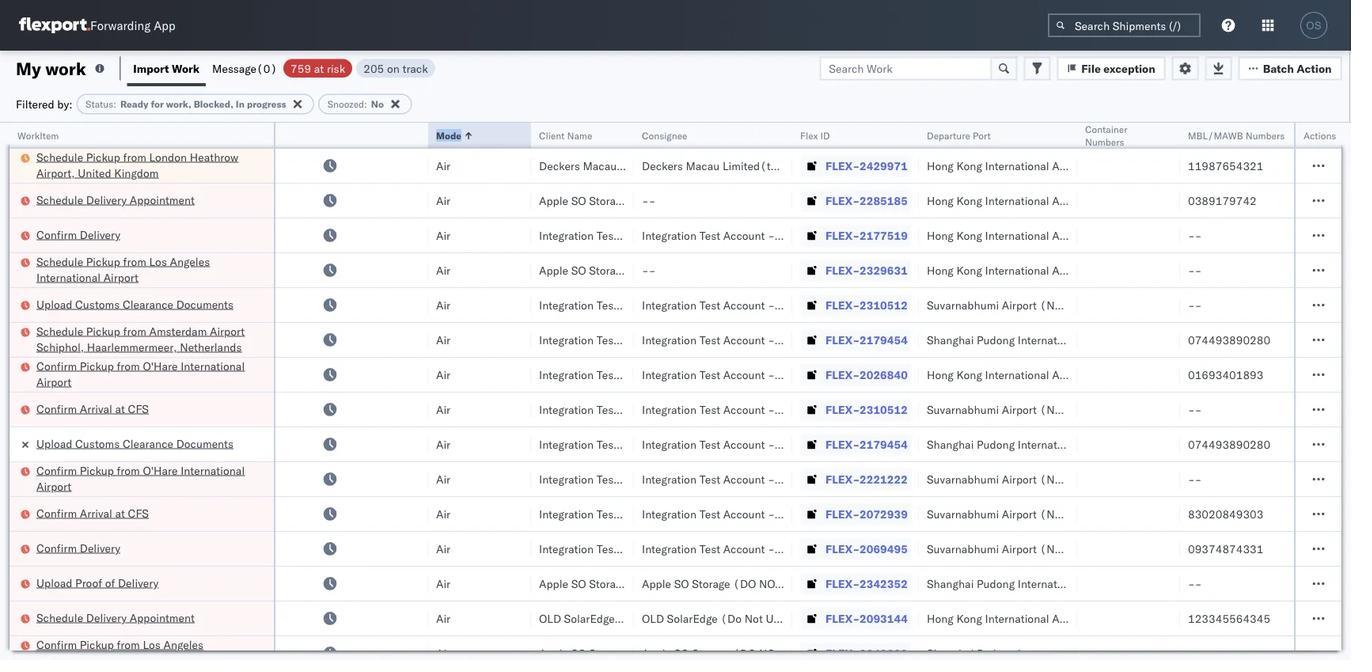 Task type: describe. For each thing, give the bounding box(es) containing it.
2072939
[[860, 507, 908, 521]]

4 integration from the top
[[642, 368, 696, 381]]

os button
[[1296, 7, 1332, 44]]

my
[[16, 57, 41, 79]]

proof
[[75, 576, 102, 590]]

haarlemmermeer,
[[87, 340, 177, 354]]

resize handle column header for consignee
[[773, 123, 792, 660]]

6 integration from the top
[[642, 437, 696, 451]]

flex-2093144
[[825, 611, 908, 625]]

1 resize handle column header from the left
[[213, 123, 232, 660]]

flex-2342352
[[825, 577, 908, 590]]

1 pudong from the top
[[977, 333, 1015, 347]]

13 air from the top
[[436, 577, 450, 590]]

8 flex- from the top
[[825, 402, 860, 416]]

1 integration test account - swarovski from the top
[[642, 228, 828, 242]]

filtered by:
[[16, 97, 72, 111]]

name
[[567, 129, 592, 141]]

schedule pickup from london heathrow airport, united kingdom
[[36, 150, 238, 180]]

workitem
[[17, 129, 59, 141]]

client name
[[539, 129, 592, 141]]

9 flex- from the top
[[825, 437, 860, 451]]

exception
[[1103, 61, 1155, 75]]

port
[[973, 129, 991, 141]]

upload proof of delivery link
[[36, 575, 159, 591]]

83020849303
[[1188, 507, 1264, 521]]

from for schedule pickup from london heathrow airport, united kingdom link
[[123, 150, 146, 164]]

2 schedule delivery appointment button from the top
[[36, 610, 195, 627]]

confirm for first confirm arrival at cfs link from the top
[[36, 402, 77, 416]]

confirm for 2nd confirm arrival at cfs link from the top
[[36, 506, 77, 520]]

0389179742
[[1188, 194, 1257, 207]]

4 account from the top
[[723, 368, 765, 381]]

flex-2329631
[[825, 263, 908, 277]]

1 (do from the left
[[618, 611, 639, 625]]

2342352
[[860, 577, 908, 590]]

Search Work text field
[[819, 57, 992, 80]]

upload for upload customs clearance documents button
[[36, 297, 72, 311]]

import work
[[133, 61, 199, 75]]

mbl/mawb numbers
[[1188, 129, 1285, 141]]

resize handle column header for departure port
[[1058, 123, 1077, 660]]

4 test from the top
[[699, 368, 720, 381]]

mbl/mawb numbers button
[[1180, 126, 1351, 142]]

by:
[[57, 97, 72, 111]]

8 integration from the top
[[642, 507, 696, 521]]

09374874331
[[1188, 542, 1264, 556]]

resize handle column header for flex id
[[900, 123, 919, 660]]

2 swarovski from the top
[[778, 298, 828, 312]]

1 integration from the top
[[642, 228, 696, 242]]

no
[[371, 98, 384, 110]]

2 shanghai from the top
[[927, 437, 974, 451]]

schedule pickup from los angeles international airport button
[[36, 254, 253, 287]]

2285185
[[860, 194, 908, 207]]

pickup for first confirm pickup from o'hare international airport link from the bottom
[[80, 463, 114, 477]]

5 air from the top
[[436, 298, 450, 312]]

departure port
[[927, 129, 991, 141]]

confirm arrival at cfs for 2nd confirm arrival at cfs link from the top
[[36, 506, 149, 520]]

2 integration test account - karl lagerfeld from the top
[[642, 437, 848, 451]]

14 air from the top
[[436, 611, 450, 625]]

upload proof of delivery
[[36, 576, 159, 590]]

2221222
[[860, 472, 908, 486]]

1 solaredge from the left
[[564, 611, 615, 625]]

schedule for schiphol,
[[36, 324, 83, 338]]

2 schedule delivery appointment link from the top
[[36, 610, 195, 626]]

10 air from the top
[[436, 472, 450, 486]]

1 not from the left
[[642, 611, 660, 625]]

6 air from the top
[[436, 333, 450, 347]]

file exception
[[1081, 61, 1155, 75]]

9 integration from the top
[[642, 542, 696, 556]]

1 confirm delivery from the top
[[36, 228, 120, 241]]

confirm pickup from los angeles international airport
[[36, 638, 204, 660]]

6 integration test account - swarovski from the top
[[642, 507, 828, 521]]

2 shanghai pudong international airport from the top
[[927, 437, 1120, 451]]

2026840
[[860, 368, 908, 381]]

schedule pickup from amsterdam airport schiphol, haarlemmermeer, netherlands button
[[36, 323, 253, 357]]

205 on track
[[363, 61, 428, 75]]

1 confirm arrival at cfs link from the top
[[36, 401, 149, 417]]

schedule pickup from los angeles international airport
[[36, 254, 210, 284]]

actions
[[1304, 129, 1336, 141]]

customs inside button
[[75, 297, 120, 311]]

flex-2221222
[[825, 472, 908, 486]]

batch action button
[[1238, 57, 1342, 80]]

flex-2072939
[[825, 507, 908, 521]]

airport inside "schedule pickup from los angeles international airport"
[[103, 270, 139, 284]]

for
[[151, 98, 164, 110]]

flexport. image
[[19, 17, 90, 33]]

1 lagerfeld from the top
[[801, 333, 848, 347]]

forwarding
[[90, 18, 151, 33]]

heathrow
[[190, 150, 238, 164]]

airport inside confirm pickup from los angeles international airport
[[103, 653, 139, 660]]

upload for upload proof of delivery button
[[36, 576, 72, 590]]

6 account from the top
[[723, 437, 765, 451]]

3 test from the top
[[699, 333, 720, 347]]

3 account from the top
[[723, 333, 765, 347]]

delivery down united at the top of page
[[86, 193, 127, 207]]

schedule pickup from london heathrow airport, united kingdom button
[[36, 149, 253, 182]]

mbl/mawb
[[1188, 129, 1243, 141]]

2177519
[[860, 228, 908, 242]]

flex-2429971
[[825, 159, 908, 173]]

confirm pickup from o'hare international airport for first confirm pickup from o'hare international airport link from the bottom
[[36, 463, 245, 493]]

2 old solaredge (do not use) from the left
[[642, 611, 792, 625]]

1 schedule delivery appointment from the top
[[36, 193, 195, 207]]

os
[[1306, 19, 1321, 31]]

flex
[[800, 129, 818, 141]]

action
[[1297, 61, 1332, 75]]

my work
[[16, 57, 86, 79]]

numbers for mbl/mawb numbers
[[1246, 129, 1285, 141]]

1 flex-2179454 from the top
[[825, 333, 908, 347]]

7 integration test account - swarovski from the top
[[642, 542, 828, 556]]

cfs for 2nd confirm arrival at cfs link from the top
[[128, 506, 149, 520]]

5 swarovski from the top
[[778, 472, 828, 486]]

numbers for container numbers
[[1085, 136, 1124, 148]]

confirm arrival at cfs for first confirm arrival at cfs link from the top
[[36, 402, 149, 416]]

blocked,
[[194, 98, 233, 110]]

confirm pickup from o'hare international airport for 2nd confirm pickup from o'hare international airport link from the bottom of the page
[[36, 359, 245, 389]]

7 account from the top
[[723, 472, 765, 486]]

123345564345
[[1188, 611, 1270, 625]]

7 air from the top
[[436, 368, 450, 381]]

message (0)
[[212, 61, 277, 75]]

13 flex- from the top
[[825, 577, 860, 590]]

clearance inside button
[[123, 297, 173, 311]]

2 deckers macau limited(test) from the left
[[642, 159, 793, 173]]

14 flex- from the top
[[825, 611, 860, 625]]

2329631
[[860, 263, 908, 277]]

4 flex- from the top
[[825, 263, 860, 277]]

1 appointment from the top
[[130, 193, 195, 207]]

2 confirm delivery from the top
[[36, 541, 120, 555]]

delivery up "schedule pickup from los angeles international airport"
[[80, 228, 120, 241]]

5 schedule from the top
[[36, 611, 83, 624]]

2 upload from the top
[[36, 436, 72, 450]]

confirm pickup from los angeles international airport button
[[36, 637, 253, 660]]

airport inside 'schedule pickup from amsterdam airport schiphol, haarlemmermeer, netherlands'
[[210, 324, 245, 338]]

schedule pickup from los angeles international airport link
[[36, 254, 253, 285]]

9 test from the top
[[699, 542, 720, 556]]

work
[[45, 57, 86, 79]]

international inside "schedule pickup from los angeles international airport"
[[36, 270, 101, 284]]

kingdom
[[114, 166, 159, 180]]

confirm for confirm pickup from los angeles international airport link
[[36, 638, 77, 651]]

batch
[[1263, 61, 1294, 75]]

upload customs clearance documents for 1st upload customs clearance documents link from the bottom of the page
[[36, 436, 233, 450]]

mode button
[[428, 126, 515, 142]]

5 flex- from the top
[[825, 298, 860, 312]]

1 schedule delivery appointment button from the top
[[36, 192, 195, 209]]

2 flex-2310512 from the top
[[825, 402, 908, 416]]

confirm for 2nd confirm pickup from o'hare international airport link from the bottom of the page
[[36, 359, 77, 373]]

1 schedule delivery appointment link from the top
[[36, 192, 195, 208]]

4 swarovski from the top
[[778, 402, 828, 416]]

2 confirm delivery button from the top
[[36, 540, 120, 558]]

snoozed : no
[[327, 98, 384, 110]]

1 karl from the top
[[778, 333, 798, 347]]

work
[[172, 61, 199, 75]]

1 flex- from the top
[[825, 159, 860, 173]]

documents inside upload customs clearance documents button
[[176, 297, 233, 311]]

4 integration test account - swarovski from the top
[[642, 402, 828, 416]]

amsterdam
[[149, 324, 207, 338]]

7 integration from the top
[[642, 472, 696, 486]]

2 confirm pickup from o'hare international airport link from the top
[[36, 463, 253, 494]]

2429971
[[860, 159, 908, 173]]

3 shanghai pudong international airport from the top
[[927, 577, 1120, 590]]

3 pudong from the top
[[977, 577, 1015, 590]]

3 swarovski from the top
[[778, 368, 828, 381]]

snoozed
[[327, 98, 364, 110]]

flex-2069495
[[825, 542, 908, 556]]

import
[[133, 61, 169, 75]]

forwarding app link
[[19, 17, 175, 33]]

1 confirm from the top
[[36, 228, 77, 241]]

status
[[86, 98, 113, 110]]

0 vertical spatial at
[[314, 61, 324, 75]]

2 confirm arrival at cfs button from the top
[[36, 505, 149, 523]]

delivery inside button
[[118, 576, 159, 590]]

upload customs clearance documents button
[[36, 296, 233, 314]]

1 074493890280 from the top
[[1188, 333, 1270, 347]]

confirm for first confirm pickup from o'hare international airport link from the bottom
[[36, 463, 77, 477]]

2 confirm pickup from o'hare international airport button from the top
[[36, 463, 253, 496]]

1 old solaredge (do not use) from the left
[[539, 611, 689, 625]]

status : ready for work, blocked, in progress
[[86, 98, 286, 110]]

1 test from the top
[[699, 228, 720, 242]]

batch action
[[1263, 61, 1332, 75]]

container
[[1085, 123, 1127, 135]]

759 at risk
[[291, 61, 345, 75]]

1 swarovski from the top
[[778, 228, 828, 242]]

2 not from the left
[[745, 611, 763, 625]]

consignee
[[642, 129, 687, 141]]

1 shanghai from the top
[[927, 333, 974, 347]]

schedule pickup from london heathrow airport, united kingdom link
[[36, 149, 253, 181]]

schiphol,
[[36, 340, 84, 354]]

12 air from the top
[[436, 542, 450, 556]]

from for 2nd confirm pickup from o'hare international airport link from the bottom of the page
[[117, 359, 140, 373]]

11 air from the top
[[436, 507, 450, 521]]

of
[[105, 576, 115, 590]]

12 flex- from the top
[[825, 542, 860, 556]]

import work button
[[127, 51, 206, 86]]

pickup for schedule pickup from los angeles international airport link
[[86, 254, 120, 268]]

2 schedule from the top
[[36, 193, 83, 207]]

2 solaredge from the left
[[667, 611, 718, 625]]

2 documents from the top
[[176, 436, 233, 450]]

6 swarovski from the top
[[778, 507, 828, 521]]



Task type: locate. For each thing, give the bounding box(es) containing it.
2 test from the top
[[699, 298, 720, 312]]

1 vertical spatial lagerfeld
[[801, 437, 848, 451]]

(do
[[630, 194, 653, 207], [630, 263, 653, 277], [630, 577, 653, 590], [733, 577, 756, 590]]

4 air from the top
[[436, 263, 450, 277]]

from for schedule pickup from los angeles international airport link
[[123, 254, 146, 268]]

confirm delivery
[[36, 228, 120, 241], [36, 541, 120, 555]]

0 vertical spatial confirm delivery button
[[36, 227, 120, 244]]

cfs for first confirm arrival at cfs link from the top
[[128, 402, 149, 416]]

upload customs clearance documents
[[36, 297, 233, 311], [36, 436, 233, 450]]

6 flex- from the top
[[825, 333, 860, 347]]

2 vertical spatial shanghai pudong international airport
[[927, 577, 1120, 590]]

1 horizontal spatial macau
[[686, 159, 720, 173]]

confirm arrival at cfs button down schiphol,
[[36, 401, 149, 418]]

flex-2179454 up the flex-2026840 at right bottom
[[825, 333, 908, 347]]

arrival for first confirm arrival at cfs link from the top
[[80, 402, 112, 416]]

1 vertical spatial schedule delivery appointment
[[36, 611, 195, 624]]

pickup inside confirm pickup from los angeles international airport
[[80, 638, 114, 651]]

from inside "schedule pickup from los angeles international airport"
[[123, 254, 146, 268]]

1 integration test account - karl lagerfeld from the top
[[642, 333, 848, 347]]

at left risk at the top left of the page
[[314, 61, 324, 75]]

1 vertical spatial flex-2310512
[[825, 402, 908, 416]]

074493890280 down 01693401893
[[1188, 437, 1270, 451]]

1 vertical spatial karl
[[778, 437, 798, 451]]

resize handle column header for mode
[[512, 123, 531, 660]]

container numbers button
[[1077, 120, 1164, 148]]

1 flex-2310512 from the top
[[825, 298, 908, 312]]

schedule delivery appointment button
[[36, 192, 195, 209], [36, 610, 195, 627]]

0 vertical spatial arrival
[[80, 402, 112, 416]]

7 test from the top
[[699, 472, 720, 486]]

numbers
[[1246, 129, 1285, 141], [1085, 136, 1124, 148]]

1 vertical spatial customs
[[75, 436, 120, 450]]

appointment up confirm pickup from los angeles international airport button
[[130, 611, 195, 624]]

deckers down consignee
[[642, 159, 683, 173]]

air
[[436, 159, 450, 173], [436, 194, 450, 207], [436, 228, 450, 242], [436, 263, 450, 277], [436, 298, 450, 312], [436, 333, 450, 347], [436, 368, 450, 381], [436, 402, 450, 416], [436, 437, 450, 451], [436, 472, 450, 486], [436, 507, 450, 521], [436, 542, 450, 556], [436, 577, 450, 590], [436, 611, 450, 625]]

1 vertical spatial o'hare
[[143, 463, 178, 477]]

2 flex- from the top
[[825, 194, 860, 207]]

2 karl from the top
[[778, 437, 798, 451]]

2 schedule delivery appointment from the top
[[36, 611, 195, 624]]

1 vertical spatial confirm delivery link
[[36, 540, 120, 556]]

confirm arrival at cfs link
[[36, 401, 149, 417], [36, 505, 149, 521]]

cfs
[[128, 402, 149, 416], [128, 506, 149, 520]]

at for 2nd confirm arrival at cfs link from the top
[[115, 506, 125, 520]]

from inside 'schedule pickup from amsterdam airport schiphol, haarlemmermeer, netherlands'
[[123, 324, 146, 338]]

2 074493890280 from the top
[[1188, 437, 1270, 451]]

1 vertical spatial upload customs clearance documents
[[36, 436, 233, 450]]

limited(test) down consignee
[[620, 159, 690, 173]]

pickup inside 'schedule pickup from amsterdam airport schiphol, haarlemmermeer, netherlands'
[[86, 324, 120, 338]]

3 integration test account - swarovski from the top
[[642, 368, 828, 381]]

2 2179454 from the top
[[860, 437, 908, 451]]

deckers down the client name
[[539, 159, 580, 173]]

1 customs from the top
[[75, 297, 120, 311]]

angeles
[[170, 254, 210, 268], [163, 638, 204, 651]]

7 resize handle column header from the left
[[900, 123, 919, 660]]

0 vertical spatial o'hare
[[143, 359, 178, 373]]

0 vertical spatial 2179454
[[860, 333, 908, 347]]

confirm delivery link up "proof"
[[36, 540, 120, 556]]

0 vertical spatial cfs
[[128, 402, 149, 416]]

1 vertical spatial appointment
[[130, 611, 195, 624]]

11987654321
[[1188, 159, 1264, 173]]

from for first confirm pickup from o'hare international airport link from the bottom
[[117, 463, 140, 477]]

from
[[123, 150, 146, 164], [123, 254, 146, 268], [123, 324, 146, 338], [117, 359, 140, 373], [117, 463, 140, 477], [117, 638, 140, 651]]

flex-2179454
[[825, 333, 908, 347], [825, 437, 908, 451]]

1 horizontal spatial old
[[642, 611, 664, 625]]

id
[[820, 129, 830, 141]]

1 vertical spatial schedule delivery appointment button
[[36, 610, 195, 627]]

1 vertical spatial confirm arrival at cfs
[[36, 506, 149, 520]]

confirm delivery link
[[36, 227, 120, 243], [36, 540, 120, 556]]

arrival
[[80, 402, 112, 416], [80, 506, 112, 520]]

1 vertical spatial confirm pickup from o'hare international airport link
[[36, 463, 253, 494]]

0 vertical spatial confirm pickup from o'hare international airport button
[[36, 358, 253, 391]]

2 account from the top
[[723, 298, 765, 312]]

2069495
[[860, 542, 908, 556]]

2 appointment from the top
[[130, 611, 195, 624]]

confirm delivery button
[[36, 227, 120, 244], [36, 540, 120, 558]]

0 vertical spatial confirm delivery link
[[36, 227, 120, 243]]

confirm delivery up "proof"
[[36, 541, 120, 555]]

1 macau from the left
[[583, 159, 617, 173]]

app
[[154, 18, 175, 33]]

schedule inside "schedule pickup from los angeles international airport"
[[36, 254, 83, 268]]

1 vertical spatial at
[[115, 402, 125, 416]]

0 vertical spatial confirm pickup from o'hare international airport
[[36, 359, 245, 389]]

2 old from the left
[[642, 611, 664, 625]]

9 air from the top
[[436, 437, 450, 451]]

:
[[113, 98, 116, 110], [364, 98, 367, 110]]

apple
[[539, 194, 568, 207], [539, 263, 568, 277], [539, 577, 568, 590], [642, 577, 671, 590]]

1 upload customs clearance documents from the top
[[36, 297, 233, 311]]

upload proof of delivery button
[[36, 575, 159, 592]]

1 cfs from the top
[[128, 402, 149, 416]]

205
[[363, 61, 384, 75]]

1 vertical spatial arrival
[[80, 506, 112, 520]]

pickup for 2nd confirm pickup from o'hare international airport link from the bottom of the page
[[80, 359, 114, 373]]

0 horizontal spatial macau
[[583, 159, 617, 173]]

8 test from the top
[[699, 507, 720, 521]]

schedule delivery appointment button down kingdom
[[36, 192, 195, 209]]

1 deckers from the left
[[539, 159, 580, 173]]

from for confirm pickup from los angeles international airport link
[[117, 638, 140, 651]]

confirm delivery up "schedule pickup from los angeles international airport"
[[36, 228, 120, 241]]

use)
[[663, 611, 689, 625], [766, 611, 792, 625]]

flex-2429971 button
[[800, 155, 911, 177], [800, 155, 911, 177]]

file exception button
[[1057, 57, 1166, 80], [1057, 57, 1166, 80]]

schedule delivery appointment up confirm pickup from los angeles international airport
[[36, 611, 195, 624]]

arrival up upload proof of delivery
[[80, 506, 112, 520]]

international
[[36, 270, 101, 284], [1018, 333, 1082, 347], [181, 359, 245, 373], [1018, 437, 1082, 451], [181, 463, 245, 477], [1018, 577, 1082, 590], [36, 653, 101, 660]]

7 swarovski from the top
[[778, 542, 828, 556]]

delivery up upload proof of delivery
[[80, 541, 120, 555]]

1 horizontal spatial not
[[745, 611, 763, 625]]

0 horizontal spatial old
[[539, 611, 561, 625]]

confirm arrival at cfs
[[36, 402, 149, 416], [36, 506, 149, 520]]

flex-2179454 up flex-2221222
[[825, 437, 908, 451]]

074493890280
[[1188, 333, 1270, 347], [1188, 437, 1270, 451]]

01693401893
[[1188, 368, 1264, 381]]

2 : from the left
[[364, 98, 367, 110]]

5 test from the top
[[699, 402, 720, 416]]

2 confirm from the top
[[36, 359, 77, 373]]

client
[[539, 129, 565, 141]]

2 deckers from the left
[[642, 159, 683, 173]]

0 horizontal spatial not
[[642, 611, 660, 625]]

1 confirm arrival at cfs from the top
[[36, 402, 149, 416]]

759
[[291, 61, 311, 75]]

workitem button
[[9, 126, 258, 142]]

1 vertical spatial pudong
[[977, 437, 1015, 451]]

1 vertical spatial flex-2179454
[[825, 437, 908, 451]]

: left no
[[364, 98, 367, 110]]

pickup for schedule pickup from amsterdam airport schiphol, haarlemmermeer, netherlands link in the left of the page
[[86, 324, 120, 338]]

1 confirm delivery link from the top
[[36, 227, 120, 243]]

0 vertical spatial lagerfeld
[[801, 333, 848, 347]]

0 horizontal spatial solaredge
[[564, 611, 615, 625]]

0 horizontal spatial use)
[[663, 611, 689, 625]]

0 vertical spatial flex-2310512
[[825, 298, 908, 312]]

1 horizontal spatial (do
[[721, 611, 742, 625]]

2310512
[[860, 298, 908, 312], [860, 402, 908, 416]]

swarovski
[[778, 228, 828, 242], [778, 298, 828, 312], [778, 368, 828, 381], [778, 402, 828, 416], [778, 472, 828, 486], [778, 507, 828, 521], [778, 542, 828, 556]]

schedule inside 'schedule pickup from amsterdam airport schiphol, haarlemmermeer, netherlands'
[[36, 324, 83, 338]]

upload customs clearance documents for 2nd upload customs clearance documents link from the bottom
[[36, 297, 233, 311]]

0 vertical spatial 2310512
[[860, 298, 908, 312]]

5 resize handle column header from the left
[[615, 123, 634, 660]]

angeles inside confirm pickup from los angeles international airport
[[163, 638, 204, 651]]

4 confirm from the top
[[36, 463, 77, 477]]

1 vertical spatial shanghai
[[927, 437, 974, 451]]

on
[[387, 61, 400, 75]]

flex id
[[800, 129, 830, 141]]

0 vertical spatial confirm delivery
[[36, 228, 120, 241]]

pickup for schedule pickup from london heathrow airport, united kingdom link
[[86, 150, 120, 164]]

client name button
[[531, 126, 618, 142]]

0 horizontal spatial :
[[113, 98, 116, 110]]

flex-2093144 button
[[800, 607, 911, 630], [800, 607, 911, 630]]

0 vertical spatial 074493890280
[[1188, 333, 1270, 347]]

1 vertical spatial confirm arrival at cfs link
[[36, 505, 149, 521]]

1 confirm pickup from o'hare international airport link from the top
[[36, 358, 253, 390]]

1 vertical spatial confirm delivery button
[[36, 540, 120, 558]]

0 vertical spatial integration test account - karl lagerfeld
[[642, 333, 848, 347]]

1 horizontal spatial use)
[[766, 611, 792, 625]]

angeles for confirm pickup from los angeles international airport
[[163, 638, 204, 651]]

1 vertical spatial los
[[143, 638, 161, 651]]

1 vertical spatial documents
[[176, 436, 233, 450]]

from inside confirm pickup from los angeles international airport
[[117, 638, 140, 651]]

1 documents from the top
[[176, 297, 233, 311]]

2 air from the top
[[436, 194, 450, 207]]

schedule pickup from amsterdam airport schiphol, haarlemmermeer, netherlands link
[[36, 323, 253, 355]]

message
[[212, 61, 256, 75]]

2 confirm delivery link from the top
[[36, 540, 120, 556]]

flex-2310512 down flex-2329631
[[825, 298, 908, 312]]

1 vertical spatial confirm delivery
[[36, 541, 120, 555]]

schedule delivery appointment link
[[36, 192, 195, 208], [36, 610, 195, 626]]

flex-2026840
[[825, 368, 908, 381]]

customs
[[75, 297, 120, 311], [75, 436, 120, 450]]

0 vertical spatial clearance
[[123, 297, 173, 311]]

1 clearance from the top
[[123, 297, 173, 311]]

4 resize handle column header from the left
[[512, 123, 531, 660]]

apple so storage (do not use)
[[539, 194, 709, 207], [539, 263, 709, 277], [539, 577, 709, 590], [642, 577, 812, 590]]

arrival down schiphol,
[[80, 402, 112, 416]]

netherlands
[[180, 340, 242, 354]]

appointment
[[130, 193, 195, 207], [130, 611, 195, 624]]

2 cfs from the top
[[128, 506, 149, 520]]

container numbers
[[1085, 123, 1127, 148]]

2 confirm pickup from o'hare international airport from the top
[[36, 463, 245, 493]]

1 vertical spatial confirm pickup from o'hare international airport button
[[36, 463, 253, 496]]

confirm delivery button up "schedule pickup from los angeles international airport"
[[36, 227, 120, 244]]

1 vertical spatial 2310512
[[860, 402, 908, 416]]

2 vertical spatial at
[[115, 506, 125, 520]]

1 vertical spatial confirm pickup from o'hare international airport
[[36, 463, 245, 493]]

0 vertical spatial shanghai
[[927, 333, 974, 347]]

1 horizontal spatial deckers
[[642, 159, 683, 173]]

0 vertical spatial confirm arrival at cfs link
[[36, 401, 149, 417]]

schedule inside schedule pickup from london heathrow airport, united kingdom
[[36, 150, 83, 164]]

los inside "schedule pickup from los angeles international airport"
[[149, 254, 167, 268]]

arrival for 2nd confirm arrival at cfs link from the top
[[80, 506, 112, 520]]

numbers inside mbl/mawb numbers button
[[1246, 129, 1285, 141]]

2 customs from the top
[[75, 436, 120, 450]]

o'hare for 2nd confirm pickup from o'hare international airport link from the bottom of the page
[[143, 359, 178, 373]]

1 old from the left
[[539, 611, 561, 625]]

2 clearance from the top
[[123, 436, 173, 450]]

upload inside button
[[36, 576, 72, 590]]

schedule delivery appointment link up confirm pickup from los angeles international airport
[[36, 610, 195, 626]]

2 flex-2179454 from the top
[[825, 437, 908, 451]]

confirm arrival at cfs link down schiphol,
[[36, 401, 149, 417]]

0 vertical spatial schedule delivery appointment
[[36, 193, 195, 207]]

resize handle column header for workitem
[[255, 123, 274, 660]]

from inside schedule pickup from london heathrow airport, united kingdom
[[123, 150, 146, 164]]

1 vertical spatial 2179454
[[860, 437, 908, 451]]

old
[[539, 611, 561, 625], [642, 611, 664, 625]]

1 horizontal spatial :
[[364, 98, 367, 110]]

upload
[[36, 297, 72, 311], [36, 436, 72, 450], [36, 576, 72, 590]]

: left 'ready'
[[113, 98, 116, 110]]

numbers inside container numbers
[[1085, 136, 1124, 148]]

schedule for airport,
[[36, 150, 83, 164]]

schedule for international
[[36, 254, 83, 268]]

angeles inside "schedule pickup from los angeles international airport"
[[170, 254, 210, 268]]

confirm arrival at cfs down schiphol,
[[36, 402, 149, 416]]

074493890280 up 01693401893
[[1188, 333, 1270, 347]]

schedule delivery appointment down kingdom
[[36, 193, 195, 207]]

appointment down kingdom
[[130, 193, 195, 207]]

0 vertical spatial upload customs clearance documents
[[36, 297, 233, 311]]

1 vertical spatial integration test account - karl lagerfeld
[[642, 437, 848, 451]]

upload inside button
[[36, 297, 72, 311]]

9 account from the top
[[723, 542, 765, 556]]

3 air from the top
[[436, 228, 450, 242]]

1 horizontal spatial solaredge
[[667, 611, 718, 625]]

Search Shipments (/) text field
[[1048, 13, 1201, 37]]

lagerfeld up flex-2221222
[[801, 437, 848, 451]]

delivery
[[86, 193, 127, 207], [80, 228, 120, 241], [80, 541, 120, 555], [118, 576, 159, 590], [86, 611, 127, 624]]

1 horizontal spatial numbers
[[1246, 129, 1285, 141]]

0 horizontal spatial deckers
[[539, 159, 580, 173]]

1 vertical spatial clearance
[[123, 436, 173, 450]]

1 vertical spatial upload customs clearance documents link
[[36, 436, 233, 452]]

resize handle column header
[[213, 123, 232, 660], [255, 123, 274, 660], [409, 123, 428, 660], [512, 123, 531, 660], [615, 123, 634, 660], [773, 123, 792, 660], [900, 123, 919, 660], [1058, 123, 1077, 660], [1161, 123, 1180, 660], [1323, 123, 1342, 660]]

2 pudong from the top
[[977, 437, 1015, 451]]

file
[[1081, 61, 1101, 75]]

confirm pickup from o'hare international airport link
[[36, 358, 253, 390], [36, 463, 253, 494]]

at down haarlemmermeer,
[[115, 402, 125, 416]]

confirm arrival at cfs button up "proof"
[[36, 505, 149, 523]]

0 vertical spatial shanghai pudong international airport
[[927, 333, 1120, 347]]

snooze
[[240, 129, 271, 141]]

0 vertical spatial customs
[[75, 297, 120, 311]]

work,
[[166, 98, 191, 110]]

confirm delivery link up "schedule pickup from los angeles international airport"
[[36, 227, 120, 243]]

pickup for confirm pickup from los angeles international airport link
[[80, 638, 114, 651]]

7 confirm from the top
[[36, 638, 77, 651]]

0 vertical spatial confirm arrival at cfs button
[[36, 401, 149, 418]]

account
[[723, 228, 765, 242], [723, 298, 765, 312], [723, 333, 765, 347], [723, 368, 765, 381], [723, 402, 765, 416], [723, 437, 765, 451], [723, 472, 765, 486], [723, 507, 765, 521], [723, 542, 765, 556]]

2 upload customs clearance documents from the top
[[36, 436, 233, 450]]

o'hare for first confirm pickup from o'hare international airport link from the bottom
[[143, 463, 178, 477]]

ready
[[120, 98, 148, 110]]

confirm arrival at cfs up "proof"
[[36, 506, 149, 520]]

numbers down the container
[[1085, 136, 1124, 148]]

(0)
[[256, 61, 277, 75]]

departure port button
[[919, 126, 1061, 142]]

2 use) from the left
[[766, 611, 792, 625]]

at for first confirm arrival at cfs link from the top
[[115, 402, 125, 416]]

6 confirm from the top
[[36, 541, 77, 555]]

united
[[78, 166, 111, 180]]

los
[[149, 254, 167, 268], [143, 638, 161, 651]]

0 vertical spatial upload customs clearance documents link
[[36, 296, 233, 312]]

3 flex- from the top
[[825, 228, 860, 242]]

: for snoozed
[[364, 98, 367, 110]]

confirm arrival at cfs link up "proof"
[[36, 505, 149, 521]]

los for confirm pickup from los angeles international airport
[[143, 638, 161, 651]]

lagerfeld up the flex-2026840 at right bottom
[[801, 333, 848, 347]]

2 vertical spatial pudong
[[977, 577, 1015, 590]]

pickup
[[86, 150, 120, 164], [86, 254, 120, 268], [86, 324, 120, 338], [80, 359, 114, 373], [80, 463, 114, 477], [80, 638, 114, 651]]

flex-2221222 button
[[800, 468, 911, 490], [800, 468, 911, 490]]

2310512 down 2329631
[[860, 298, 908, 312]]

0 vertical spatial appointment
[[130, 193, 195, 207]]

8 air from the top
[[436, 402, 450, 416]]

delivery right of
[[118, 576, 159, 590]]

0 vertical spatial karl
[[778, 333, 798, 347]]

at up upload proof of delivery
[[115, 506, 125, 520]]

5 account from the top
[[723, 402, 765, 416]]

confirm inside confirm pickup from los angeles international airport
[[36, 638, 77, 651]]

1 vertical spatial confirm arrival at cfs button
[[36, 505, 149, 523]]

numbers right mbl/mawb at the right top of the page
[[1246, 129, 1285, 141]]

1 vertical spatial angeles
[[163, 638, 204, 651]]

schedule delivery appointment link down kingdom
[[36, 192, 195, 208]]

mode
[[436, 129, 461, 141]]

0 horizontal spatial (do
[[618, 611, 639, 625]]

0 vertical spatial schedule delivery appointment button
[[36, 192, 195, 209]]

1 vertical spatial upload
[[36, 436, 72, 450]]

0 vertical spatial los
[[149, 254, 167, 268]]

pickup inside schedule pickup from london heathrow airport, united kingdom
[[86, 150, 120, 164]]

delivery up confirm pickup from los angeles international airport
[[86, 611, 127, 624]]

5 integration from the top
[[642, 402, 696, 416]]

1 account from the top
[[723, 228, 765, 242]]

airport,
[[36, 166, 75, 180]]

5 integration test account - swarovski from the top
[[642, 472, 828, 486]]

solaredge
[[564, 611, 615, 625], [667, 611, 718, 625]]

departure
[[927, 129, 970, 141]]

flex-2072939 button
[[800, 503, 911, 525], [800, 503, 911, 525]]

0 vertical spatial schedule delivery appointment link
[[36, 192, 195, 208]]

0 vertical spatial pudong
[[977, 333, 1015, 347]]

0 vertical spatial flex-2179454
[[825, 333, 908, 347]]

2179454 up 2026840
[[860, 333, 908, 347]]

limited(test) down consignee button at the top of the page
[[723, 159, 793, 173]]

1 use) from the left
[[663, 611, 689, 625]]

deckers macau limited(test) down name
[[539, 159, 690, 173]]

old solaredge (do not use)
[[539, 611, 689, 625], [642, 611, 792, 625]]

0 horizontal spatial limited(test)
[[620, 159, 690, 173]]

1 vertical spatial cfs
[[128, 506, 149, 520]]

macau down name
[[583, 159, 617, 173]]

1 confirm arrival at cfs button from the top
[[36, 401, 149, 418]]

resize handle column header for container numbers
[[1161, 123, 1180, 660]]

storage
[[589, 194, 627, 207], [589, 263, 627, 277], [589, 577, 627, 590], [692, 577, 730, 590]]

flex-2285185
[[825, 194, 908, 207]]

los for schedule pickup from los angeles international airport
[[149, 254, 167, 268]]

1 arrival from the top
[[80, 402, 112, 416]]

resize handle column header for client name
[[615, 123, 634, 660]]

confirm delivery button up "proof"
[[36, 540, 120, 558]]

: for status
[[113, 98, 116, 110]]

1 horizontal spatial limited(test)
[[723, 159, 793, 173]]

2 vertical spatial shanghai
[[927, 577, 974, 590]]

1 vertical spatial schedule delivery appointment link
[[36, 610, 195, 626]]

10 resize handle column header from the left
[[1323, 123, 1342, 660]]

2 arrival from the top
[[80, 506, 112, 520]]

risk
[[327, 61, 345, 75]]

3 upload from the top
[[36, 576, 72, 590]]

2 vertical spatial upload
[[36, 576, 72, 590]]

0 vertical spatial confirm arrival at cfs
[[36, 402, 149, 416]]

deckers macau limited(test) down consignee button at the top of the page
[[642, 159, 793, 173]]

0 vertical spatial confirm pickup from o'hare international airport link
[[36, 358, 253, 390]]

1 confirm delivery button from the top
[[36, 227, 120, 244]]

track
[[402, 61, 428, 75]]

from for schedule pickup from amsterdam airport schiphol, haarlemmermeer, netherlands link in the left of the page
[[123, 324, 146, 338]]

angeles for schedule pickup from los angeles international airport
[[170, 254, 210, 268]]

2310512 down 2026840
[[860, 402, 908, 416]]

los inside confirm pickup from los angeles international airport
[[143, 638, 161, 651]]

0 vertical spatial documents
[[176, 297, 233, 311]]

2 limited(test) from the left
[[723, 159, 793, 173]]

pickup inside "schedule pickup from los angeles international airport"
[[86, 254, 120, 268]]

0 horizontal spatial numbers
[[1085, 136, 1124, 148]]

o'hare
[[143, 359, 178, 373], [143, 463, 178, 477]]

macau down consignee button at the top of the page
[[686, 159, 720, 173]]

7 flex- from the top
[[825, 368, 860, 381]]

2 (do from the left
[[721, 611, 742, 625]]

0 vertical spatial angeles
[[170, 254, 210, 268]]

2179454 up 2221222
[[860, 437, 908, 451]]

international inside confirm pickup from los angeles international airport
[[36, 653, 101, 660]]

flex-2310512 down the flex-2026840 at right bottom
[[825, 402, 908, 416]]

1 vertical spatial 074493890280
[[1188, 437, 1270, 451]]

schedule delivery appointment button up confirm pickup from los angeles international airport
[[36, 610, 195, 627]]

1 vertical spatial shanghai pudong international airport
[[927, 437, 1120, 451]]

1 2310512 from the top
[[860, 298, 908, 312]]

1 air from the top
[[436, 159, 450, 173]]

0 vertical spatial upload
[[36, 297, 72, 311]]



Task type: vqa. For each thing, say whether or not it's contained in the screenshot.
third The Test from the bottom of the page
yes



